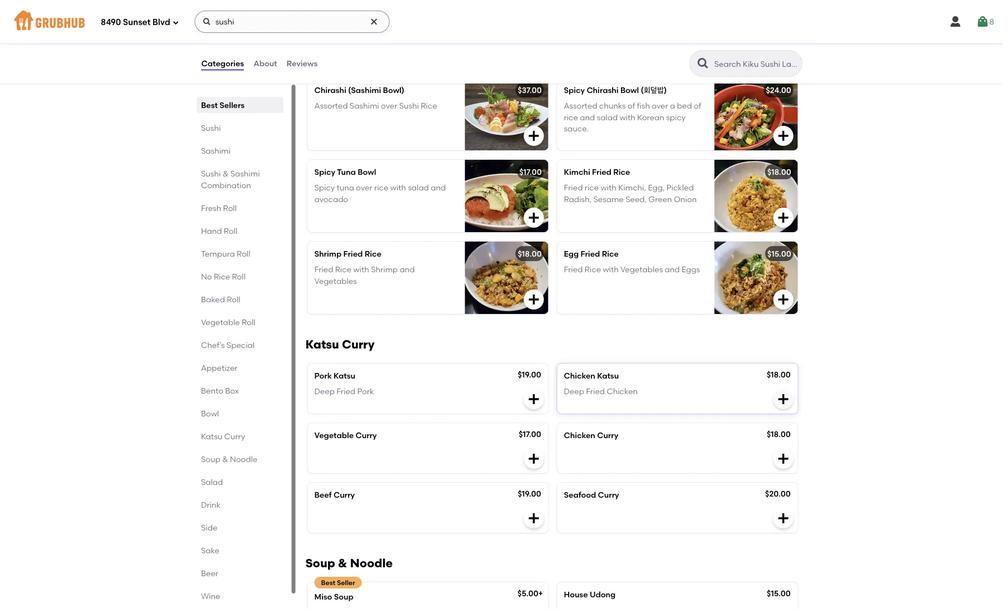 Task type: vqa. For each thing, say whether or not it's contained in the screenshot.
Yummy
no



Task type: locate. For each thing, give the bounding box(es) containing it.
fried down "egg"
[[564, 265, 583, 274]]

pork up vegetable curry
[[357, 387, 374, 396]]

assorted chunks of fish over a bed of rice and salad with korean spicy sauce.
[[564, 101, 701, 133]]

appetizer tab
[[201, 362, 279, 374]]

shrimp up fried rice with shrimp and vegetables
[[314, 249, 342, 259]]

sashimi up combination
[[230, 169, 260, 178]]

soup down seller
[[334, 592, 353, 602]]

1 vertical spatial sushi
[[201, 123, 221, 133]]

assorted sashimi over sushi rice
[[314, 101, 437, 111]]

roll for fresh
[[223, 203, 236, 213]]

best up miso
[[321, 579, 335, 587]]

soup & noodle inside "tab"
[[201, 454, 257, 464]]

assorted up sauce.
[[564, 101, 597, 111]]

rice inside fried rice with shrimp and vegetables
[[335, 265, 351, 274]]

curry down deep fried chicken
[[597, 431, 618, 440]]

rice right tuna
[[374, 183, 388, 193]]

chicken down deep fried chicken
[[564, 431, 595, 440]]

of right bed
[[694, 101, 701, 111]]

1 deep from the left
[[314, 387, 335, 396]]

chirashi left (sashimi
[[314, 85, 346, 95]]

fried right "egg"
[[581, 249, 600, 259]]

vegetable
[[314, 31, 353, 40], [201, 317, 240, 327], [314, 431, 354, 440]]

roll for hand
[[224, 226, 237, 236]]

radish,
[[564, 194, 592, 204]]

spicy for spicy tuna bowl
[[314, 167, 335, 177]]

and
[[378, 19, 393, 29], [580, 113, 595, 122], [431, 183, 446, 193], [400, 265, 415, 274], [665, 265, 680, 274]]

kimchi
[[564, 167, 590, 177]]

best for sellers
[[201, 100, 217, 110]]

sushi tab
[[201, 122, 279, 134]]

1 horizontal spatial vegetables
[[620, 265, 663, 274]]

best
[[201, 100, 217, 110], [321, 579, 335, 587]]

1 vertical spatial pork
[[357, 387, 374, 396]]

rice down the kimchi fried rice
[[585, 183, 599, 193]]

1 chirashi from the left
[[314, 85, 346, 95]]

curry up the soup & noodle "tab"
[[224, 432, 245, 441]]

spicy tuna over rice with salad and avocado
[[314, 183, 446, 204]]

1 vertical spatial soup & noodle
[[306, 556, 393, 571]]

sushi down best sellers
[[201, 123, 221, 133]]

2 of from the left
[[694, 101, 701, 111]]

curry right the seafood
[[598, 490, 619, 500]]

2 vertical spatial sushi
[[201, 169, 221, 178]]

sushi inside tab
[[201, 123, 221, 133]]

1 horizontal spatial shrimp
[[371, 265, 398, 274]]

sushi
[[399, 101, 419, 111], [201, 123, 221, 133], [201, 169, 221, 178]]

soup & noodle tab
[[201, 453, 279, 465]]

1 horizontal spatial assorted
[[564, 101, 597, 111]]

0 horizontal spatial best
[[201, 100, 217, 110]]

0 vertical spatial spicy
[[564, 85, 585, 95]]

salad inside spicy tuna over rice with salad and avocado
[[408, 183, 429, 193]]

0 horizontal spatial shrimp
[[314, 249, 342, 259]]

best sellers
[[201, 100, 244, 110]]

& inside 'sushi & sashimi combination'
[[222, 169, 228, 178]]

egg,
[[648, 183, 665, 193]]

Search Kiku Sushi Larchmont search field
[[713, 58, 798, 69]]

roll up special
[[241, 317, 255, 327]]

2 horizontal spatial over
[[652, 101, 668, 111]]

1 $19.00 from the top
[[518, 370, 541, 380]]

no rice roll
[[201, 272, 245, 281]]

with down egg fried rice
[[603, 265, 619, 274]]

spicy up avocado
[[314, 183, 335, 193]]

of left the fish on the right top of page
[[628, 101, 635, 111]]

& up combination
[[222, 169, 228, 178]]

0 vertical spatial noodle
[[230, 454, 257, 464]]

noodle
[[230, 454, 257, 464], [350, 556, 393, 571]]

fried right kimchi
[[592, 167, 611, 177]]

+
[[538, 589, 543, 598]]

1 horizontal spatial over
[[381, 101, 397, 111]]

vegetable inside "tab"
[[201, 317, 240, 327]]

roll up no rice roll tab
[[236, 249, 250, 258]]

katsu curry
[[306, 338, 375, 352], [201, 432, 245, 441]]

curry right beef
[[334, 490, 355, 500]]

beef
[[314, 490, 332, 500]]

vegetables left eggs
[[620, 265, 663, 274]]

unaju ( fresh water eel) 장어 덮밥 image
[[714, 0, 798, 68]]

roll
[[223, 203, 236, 213], [224, 226, 237, 236], [236, 249, 250, 258], [232, 272, 245, 281], [227, 295, 240, 304], [241, 317, 255, 327]]

1 vertical spatial katsu curry
[[201, 432, 245, 441]]

0 horizontal spatial vegetables
[[314, 276, 357, 286]]

1 vertical spatial &
[[222, 454, 228, 464]]

&
[[222, 169, 228, 178], [222, 454, 228, 464], [338, 556, 347, 571]]

katsu inside tab
[[201, 432, 222, 441]]

2 vertical spatial sashimi
[[230, 169, 260, 178]]

0 vertical spatial vegetables
[[620, 265, 663, 274]]

shrimp
[[314, 249, 342, 259], [371, 265, 398, 274]]

0 vertical spatial sushi
[[399, 101, 419, 111]]

rice up sauce.
[[564, 113, 578, 122]]

sushi down bowl)
[[399, 101, 419, 111]]

0 horizontal spatial rice
[[374, 183, 388, 193]]

1 vertical spatial best
[[321, 579, 335, 587]]

spicy up sauce.
[[564, 85, 585, 95]]

soup
[[201, 454, 220, 464], [306, 556, 335, 571], [334, 592, 353, 602]]

side tab
[[201, 522, 279, 534]]

main navigation navigation
[[0, 0, 1003, 43]]

pork up deep fried pork
[[314, 371, 332, 381]]

0 horizontal spatial katsu curry
[[201, 432, 245, 441]]

sushi & sashimi combination tab
[[201, 168, 279, 191]]

2 vertical spatial spicy
[[314, 183, 335, 193]]

roll down tempura roll "tab"
[[232, 272, 245, 281]]

Search for food, convenience, alcohol... search field
[[195, 11, 390, 33]]

soup up salad
[[201, 454, 220, 464]]

fried rice with vegetables and eggs
[[564, 265, 700, 274]]

deep for deep fried chicken
[[564, 387, 584, 396]]

chef's special
[[201, 340, 254, 350]]

salad tab
[[201, 476, 279, 488]]

roll right fresh
[[223, 203, 236, 213]]

over
[[381, 101, 397, 111], [652, 101, 668, 111], [356, 183, 372, 193]]

vegetable down served
[[314, 31, 353, 40]]

$15.00
[[767, 249, 791, 259], [767, 589, 791, 598]]

1 vertical spatial salad
[[408, 183, 429, 193]]

0 vertical spatial soup
[[201, 454, 220, 464]]

assorted down chirashi (sashimi bowl)
[[314, 101, 348, 111]]

special
[[226, 340, 254, 350]]

chef's
[[201, 340, 224, 350]]

bowl down the bento
[[201, 409, 219, 418]]

assorted for spicy
[[564, 101, 597, 111]]

fresh roll tab
[[201, 202, 279, 214]]

bowl up the fish on the right top of page
[[620, 85, 639, 95]]

0 vertical spatial best
[[201, 100, 217, 110]]

2 horizontal spatial rice
[[585, 183, 599, 193]]

fried up fried rice with shrimp and vegetables
[[343, 249, 363, 259]]

sashimi
[[350, 101, 379, 111], [201, 146, 230, 155], [230, 169, 260, 178]]

served with rice and steamed vegetable
[[314, 19, 430, 40]]

vegetable inside served with rice and steamed vegetable
[[314, 31, 353, 40]]

0 horizontal spatial salad
[[408, 183, 429, 193]]

soup & noodle up the salad tab
[[201, 454, 257, 464]]

deep down pork katsu
[[314, 387, 335, 396]]

svg image
[[949, 15, 962, 28], [976, 15, 990, 28], [203, 17, 211, 26], [172, 19, 179, 26], [777, 293, 790, 306], [777, 393, 790, 406], [527, 452, 541, 466], [777, 452, 790, 466]]

with inside served with rice and steamed vegetable
[[342, 19, 358, 29]]

1 vertical spatial soup
[[306, 556, 335, 571]]

0 vertical spatial &
[[222, 169, 228, 178]]

best inside best seller miso soup
[[321, 579, 335, 587]]

soup inside best seller miso soup
[[334, 592, 353, 602]]

best left sellers
[[201, 100, 217, 110]]

beer tab
[[201, 568, 279, 579]]

over right tuna
[[356, 183, 372, 193]]

over for $37.00
[[381, 101, 397, 111]]

& up seller
[[338, 556, 347, 571]]

baked roll tab
[[201, 294, 279, 305]]

deep down chicken katsu on the bottom right of the page
[[564, 387, 584, 396]]

kimchi fried rice image
[[714, 160, 798, 232]]

svg image
[[370, 17, 379, 26], [527, 47, 541, 61], [777, 47, 790, 61], [527, 129, 541, 143], [777, 129, 790, 143], [527, 211, 541, 224], [777, 211, 790, 224], [527, 293, 541, 306], [527, 393, 541, 406], [527, 512, 541, 525], [777, 512, 790, 525]]

with down salmon teriyaki bowl
[[342, 19, 358, 29]]

over left a
[[652, 101, 668, 111]]

vegetables down shrimp fried rice at top left
[[314, 276, 357, 286]]

deep
[[314, 387, 335, 396], [564, 387, 584, 396]]

vegetable down deep fried pork
[[314, 431, 354, 440]]

0 vertical spatial salad
[[597, 113, 618, 122]]

fresh roll
[[201, 203, 236, 213]]

katsu curry up pork katsu
[[306, 338, 375, 352]]

salad
[[597, 113, 618, 122], [408, 183, 429, 193]]

1 horizontal spatial of
[[694, 101, 701, 111]]

0 vertical spatial pork
[[314, 371, 332, 381]]

1 vertical spatial shrimp
[[371, 265, 398, 274]]

pickled
[[667, 183, 694, 193]]

pork
[[314, 371, 332, 381], [357, 387, 374, 396]]

onion
[[674, 194, 697, 204]]

0 vertical spatial chicken
[[564, 371, 595, 381]]

sesame
[[593, 194, 624, 204]]

vegetables inside fried rice with shrimp and vegetables
[[314, 276, 357, 286]]

rice inside spicy tuna over rice with salad and avocado
[[374, 183, 388, 193]]

spicy for spicy chirashi bowl (회덮밥)
[[564, 85, 585, 95]]

bowl)
[[383, 85, 404, 95]]

2 deep from the left
[[564, 387, 584, 396]]

katsu curry up the soup & noodle "tab"
[[201, 432, 245, 441]]

sushi inside 'sushi & sashimi combination'
[[201, 169, 221, 178]]

1 horizontal spatial chirashi
[[587, 85, 619, 95]]

& inside the soup & noodle "tab"
[[222, 454, 228, 464]]

8 button
[[976, 12, 994, 32]]

vegetable curry
[[314, 431, 377, 440]]

2 assorted from the left
[[564, 101, 597, 111]]

& up salad
[[222, 454, 228, 464]]

with up sesame
[[601, 183, 616, 193]]

fried
[[592, 167, 611, 177], [564, 183, 583, 193], [343, 249, 363, 259], [581, 249, 600, 259], [314, 265, 333, 274], [564, 265, 583, 274], [337, 387, 355, 396], [586, 387, 605, 396]]

rice inside assorted chunks of fish over a bed of rice and salad with korean spicy sauce.
[[564, 113, 578, 122]]

shrimp down shrimp fried rice at top left
[[371, 265, 398, 274]]

sashimi inside 'sushi & sashimi combination'
[[230, 169, 260, 178]]

deep for deep fried pork
[[314, 387, 335, 396]]

1 horizontal spatial deep
[[564, 387, 584, 396]]

chicken up deep fried chicken
[[564, 371, 595, 381]]

spicy
[[564, 85, 585, 95], [314, 167, 335, 177], [314, 183, 335, 193]]

8490
[[101, 17, 121, 27]]

1 horizontal spatial salad
[[597, 113, 618, 122]]

0 vertical spatial shrimp
[[314, 249, 342, 259]]

chirashi up chunks
[[587, 85, 619, 95]]

spicy for spicy tuna over rice with salad and avocado
[[314, 183, 335, 193]]

1 horizontal spatial noodle
[[350, 556, 393, 571]]

1 horizontal spatial rice
[[564, 113, 578, 122]]

reviews button
[[286, 43, 318, 84]]

vegetable down baked roll
[[201, 317, 240, 327]]

reviews
[[287, 59, 318, 68]]

noodle up seller
[[350, 556, 393, 571]]

vegetable roll
[[201, 317, 255, 327]]

sake tab
[[201, 545, 279, 556]]

best seller miso soup
[[314, 579, 355, 602]]

bento box
[[201, 386, 239, 395]]

chirashi
[[314, 85, 346, 95], [587, 85, 619, 95]]

noodle up the salad tab
[[230, 454, 257, 464]]

and inside spicy tuna over rice with salad and avocado
[[431, 183, 446, 193]]

rice
[[360, 19, 376, 29], [421, 101, 437, 111], [613, 167, 630, 177], [365, 249, 381, 259], [602, 249, 619, 259], [335, 265, 351, 274], [585, 265, 601, 274], [214, 272, 230, 281]]

assorted inside assorted chunks of fish over a bed of rice and salad with korean spicy sauce.
[[564, 101, 597, 111]]

spicy left tuna
[[314, 167, 335, 177]]

udong
[[590, 590, 616, 600]]

roll for tempura
[[236, 249, 250, 258]]

2 vertical spatial vegetable
[[314, 431, 354, 440]]

with right tuna
[[390, 183, 406, 193]]

0 horizontal spatial noodle
[[230, 454, 257, 464]]

roll for vegetable
[[241, 317, 255, 327]]

over down bowl)
[[381, 101, 397, 111]]

soup up best seller miso soup
[[306, 556, 335, 571]]

with down chunks
[[620, 113, 635, 122]]

1 vertical spatial spicy
[[314, 167, 335, 177]]

2 vertical spatial chicken
[[564, 431, 595, 440]]

categories button
[[201, 43, 245, 84]]

1 vertical spatial $19.00
[[518, 489, 541, 499]]

0 vertical spatial katsu curry
[[306, 338, 375, 352]]

0 horizontal spatial chirashi
[[314, 85, 346, 95]]

roll right hand
[[224, 226, 237, 236]]

1 vertical spatial sashimi
[[201, 146, 230, 155]]

roll right baked
[[227, 295, 240, 304]]

1 vertical spatial vegetables
[[314, 276, 357, 286]]

sashimi up 'sushi & sashimi combination'
[[201, 146, 230, 155]]

spicy tuna bowl
[[314, 167, 376, 177]]

2 vertical spatial soup
[[334, 592, 353, 602]]

0 horizontal spatial of
[[628, 101, 635, 111]]

curry for vegetable curry
[[356, 431, 377, 440]]

sushi for sushi tab
[[201, 123, 221, 133]]

and inside assorted chunks of fish over a bed of rice and salad with korean spicy sauce.
[[580, 113, 595, 122]]

hand roll tab
[[201, 225, 279, 237]]

curry down deep fried pork
[[356, 431, 377, 440]]

bowl for teriyaki
[[376, 4, 395, 13]]

sauce.
[[564, 124, 589, 133]]

over inside spicy tuna over rice with salad and avocado
[[356, 183, 372, 193]]

noodle inside "tab"
[[230, 454, 257, 464]]

tempura roll tab
[[201, 248, 279, 260]]

shrimp fried rice
[[314, 249, 381, 259]]

katsu up the soup & noodle "tab"
[[201, 432, 222, 441]]

seed,
[[626, 194, 647, 204]]

rice inside the fried rice with kimchi,  egg, pickled radish, sesame seed, green onion
[[585, 183, 599, 193]]

egg fried rice image
[[714, 242, 798, 314]]

assorted
[[314, 101, 348, 111], [564, 101, 597, 111]]

with
[[342, 19, 358, 29], [620, 113, 635, 122], [390, 183, 406, 193], [601, 183, 616, 193], [353, 265, 369, 274], [603, 265, 619, 274]]

2 $19.00 from the top
[[518, 489, 541, 499]]

1 horizontal spatial pork
[[357, 387, 374, 396]]

katsu
[[306, 338, 339, 352], [334, 371, 355, 381], [597, 371, 619, 381], [201, 432, 222, 441]]

0 vertical spatial $19.00
[[518, 370, 541, 380]]

tuna
[[337, 167, 356, 177]]

1 vertical spatial vegetable
[[201, 317, 240, 327]]

1 assorted from the left
[[314, 101, 348, 111]]

vegetables
[[620, 265, 663, 274], [314, 276, 357, 286]]

1 horizontal spatial katsu curry
[[306, 338, 375, 352]]

1 horizontal spatial best
[[321, 579, 335, 587]]

bowl up served with rice and steamed vegetable
[[376, 4, 395, 13]]

0 horizontal spatial soup & noodle
[[201, 454, 257, 464]]

fried up radish, on the right
[[564, 183, 583, 193]]

0 horizontal spatial assorted
[[314, 101, 348, 111]]

soup & noodle up seller
[[306, 556, 393, 571]]

chicken down chicken katsu on the bottom right of the page
[[607, 387, 638, 396]]

0 vertical spatial vegetable
[[314, 31, 353, 40]]

0 vertical spatial soup & noodle
[[201, 454, 257, 464]]

chicken
[[564, 371, 595, 381], [607, 387, 638, 396], [564, 431, 595, 440]]

egg fried rice
[[564, 249, 619, 259]]

bowl
[[376, 4, 395, 13], [620, 85, 639, 95], [358, 167, 376, 177], [201, 409, 219, 418]]

best inside tab
[[201, 100, 217, 110]]

hand roll
[[201, 226, 237, 236]]

sashimi down (sashimi
[[350, 101, 379, 111]]

0 horizontal spatial over
[[356, 183, 372, 193]]

bowl for tuna
[[358, 167, 376, 177]]

over inside assorted chunks of fish over a bed of rice and salad with korean spicy sauce.
[[652, 101, 668, 111]]

bowl right tuna
[[358, 167, 376, 177]]

katsu up deep fried chicken
[[597, 371, 619, 381]]

curry up pork katsu
[[342, 338, 375, 352]]

curry
[[342, 338, 375, 352], [356, 431, 377, 440], [597, 431, 618, 440], [224, 432, 245, 441], [334, 490, 355, 500], [598, 490, 619, 500]]

spicy inside spicy tuna over rice with salad and avocado
[[314, 183, 335, 193]]

chunks
[[599, 101, 626, 111]]

fried down shrimp fried rice at top left
[[314, 265, 333, 274]]

0 horizontal spatial deep
[[314, 387, 335, 396]]

sushi up combination
[[201, 169, 221, 178]]

with down shrimp fried rice at top left
[[353, 265, 369, 274]]



Task type: describe. For each thing, give the bounding box(es) containing it.
seller
[[337, 579, 355, 587]]

sake
[[201, 546, 219, 555]]

curry for chicken curry
[[597, 431, 618, 440]]

fresh
[[201, 203, 221, 213]]

chicken for chicken katsu
[[564, 371, 595, 381]]

salmon
[[314, 4, 343, 13]]

rice inside no rice roll tab
[[214, 272, 230, 281]]

rice inside served with rice and steamed vegetable
[[360, 19, 376, 29]]

deep fried chicken
[[564, 387, 638, 396]]

no
[[201, 272, 212, 281]]

bed
[[677, 101, 692, 111]]

kimchi,
[[618, 183, 646, 193]]

shrimp fried rice image
[[465, 242, 548, 314]]

beef curry
[[314, 490, 355, 500]]

2 chirashi from the left
[[587, 85, 619, 95]]

house udong
[[564, 590, 616, 600]]

bowl for chirashi
[[620, 85, 639, 95]]

side
[[201, 523, 217, 532]]

chicken katsu
[[564, 371, 619, 381]]

1 horizontal spatial soup & noodle
[[306, 556, 393, 571]]

(sashimi
[[348, 85, 381, 95]]

$20.00
[[765, 489, 791, 499]]

katsu curry inside tab
[[201, 432, 245, 441]]

salmon teriyaki bowl
[[314, 4, 395, 13]]

bento
[[201, 386, 223, 395]]

tempura roll
[[201, 249, 250, 258]]

$19.00 for $18.00
[[518, 370, 541, 380]]

seafood curry
[[564, 490, 619, 500]]

fried rice with shrimp and vegetables
[[314, 265, 415, 286]]

1 vertical spatial $17.00
[[519, 430, 541, 439]]

sushi & sashimi combination
[[201, 169, 260, 190]]

with inside spicy tuna over rice with salad and avocado
[[390, 183, 406, 193]]

appetizer
[[201, 363, 237, 373]]

seafood
[[564, 490, 596, 500]]

2 vertical spatial &
[[338, 556, 347, 571]]

sashimi inside tab
[[201, 146, 230, 155]]

fried rice with kimchi,  egg, pickled radish, sesame seed, green onion
[[564, 183, 697, 204]]

blvd
[[153, 17, 170, 27]]

$5.00
[[518, 589, 538, 598]]

best for seller
[[321, 579, 335, 587]]

kimchi fried rice
[[564, 167, 630, 177]]

salad
[[201, 477, 223, 487]]

1 vertical spatial noodle
[[350, 556, 393, 571]]

miso
[[314, 592, 332, 602]]

$5.00 +
[[518, 589, 543, 598]]

soup inside "tab"
[[201, 454, 220, 464]]

sashimi tab
[[201, 145, 279, 157]]

green
[[649, 194, 672, 204]]

search icon image
[[697, 57, 710, 70]]

tempura
[[201, 249, 235, 258]]

sunset
[[123, 17, 151, 27]]

with inside the fried rice with kimchi,  egg, pickled radish, sesame seed, green onion
[[601, 183, 616, 193]]

spicy
[[666, 113, 686, 122]]

fried inside fried rice with shrimp and vegetables
[[314, 265, 333, 274]]

fried down pork katsu
[[337, 387, 355, 396]]

beer
[[201, 569, 218, 578]]

assorted for chirashi
[[314, 101, 348, 111]]

with inside fried rice with shrimp and vegetables
[[353, 265, 369, 274]]

hand
[[201, 226, 222, 236]]

vegetable for vegetable curry
[[314, 431, 354, 440]]

0 horizontal spatial pork
[[314, 371, 332, 381]]

& for sushi & sashimi combination "tab"
[[222, 169, 228, 178]]

chirashi (sashimi bowl)
[[314, 85, 404, 95]]

steamed
[[395, 19, 430, 29]]

(회덮밥)
[[641, 85, 667, 95]]

and inside fried rice with shrimp and vegetables
[[400, 265, 415, 274]]

teriyaki
[[345, 4, 375, 13]]

korean
[[637, 113, 664, 122]]

svg image inside 8 "button"
[[976, 15, 990, 28]]

vegetable roll tab
[[201, 316, 279, 328]]

bento box tab
[[201, 385, 279, 397]]

pork katsu
[[314, 371, 355, 381]]

$19.00 for $20.00
[[518, 489, 541, 499]]

1 vertical spatial $15.00
[[767, 589, 791, 598]]

curry for beef curry
[[334, 490, 355, 500]]

sushi for sushi & sashimi combination
[[201, 169, 221, 178]]

categories
[[201, 59, 244, 68]]

$24.00
[[766, 85, 791, 95]]

over for $17.00
[[356, 183, 372, 193]]

about
[[254, 59, 277, 68]]

with inside assorted chunks of fish over a bed of rice and salad with korean spicy sauce.
[[620, 113, 635, 122]]

0 vertical spatial sashimi
[[350, 101, 379, 111]]

fried inside the fried rice with kimchi,  egg, pickled radish, sesame seed, green onion
[[564, 183, 583, 193]]

baked roll
[[201, 295, 240, 304]]

no rice roll tab
[[201, 271, 279, 282]]

curry inside tab
[[224, 432, 245, 441]]

fish
[[637, 101, 650, 111]]

wine
[[201, 592, 220, 601]]

wine tab
[[201, 590, 279, 602]]

spicy chirashi bowl (회덮밥) image
[[714, 78, 798, 150]]

sellers
[[219, 100, 244, 110]]

$37.00
[[518, 85, 542, 95]]

deep fried pork
[[314, 387, 374, 396]]

fried down chicken katsu on the bottom right of the page
[[586, 387, 605, 396]]

combination
[[201, 180, 251, 190]]

spicy chirashi bowl (회덮밥)
[[564, 85, 667, 95]]

chef's special tab
[[201, 339, 279, 351]]

1 vertical spatial chicken
[[607, 387, 638, 396]]

drink tab
[[201, 499, 279, 511]]

katsu curry tab
[[201, 431, 279, 442]]

chirashi (sashimi bowl) image
[[465, 78, 548, 150]]

shrimp inside fried rice with shrimp and vegetables
[[371, 265, 398, 274]]

& for the soup & noodle "tab"
[[222, 454, 228, 464]]

0 vertical spatial $15.00
[[767, 249, 791, 259]]

eggs
[[682, 265, 700, 274]]

about button
[[253, 43, 278, 84]]

best sellers tab
[[201, 99, 279, 111]]

bowl tab
[[201, 408, 279, 419]]

bowl inside tab
[[201, 409, 219, 418]]

1 of from the left
[[628, 101, 635, 111]]

curry for seafood curry
[[598, 490, 619, 500]]

8490 sunset blvd
[[101, 17, 170, 27]]

served
[[314, 19, 340, 29]]

8
[[990, 17, 994, 26]]

chicken curry
[[564, 431, 618, 440]]

avocado
[[314, 194, 348, 204]]

vegetable for vegetable roll
[[201, 317, 240, 327]]

salad inside assorted chunks of fish over a bed of rice and salad with korean spicy sauce.
[[597, 113, 618, 122]]

drink
[[201, 500, 220, 510]]

a
[[670, 101, 675, 111]]

0 vertical spatial $17.00
[[519, 167, 542, 177]]

katsu up deep fried pork
[[334, 371, 355, 381]]

roll for baked
[[227, 295, 240, 304]]

baked
[[201, 295, 225, 304]]

svg image inside main navigation navigation
[[370, 17, 379, 26]]

salmon teriyaki bowl image
[[465, 0, 548, 68]]

tuna
[[337, 183, 354, 193]]

egg
[[564, 249, 579, 259]]

spicy tuna bowl image
[[465, 160, 548, 232]]

katsu up pork katsu
[[306, 338, 339, 352]]

box
[[225, 386, 239, 395]]

chicken for chicken curry
[[564, 431, 595, 440]]

and inside served with rice and steamed vegetable
[[378, 19, 393, 29]]

house
[[564, 590, 588, 600]]



